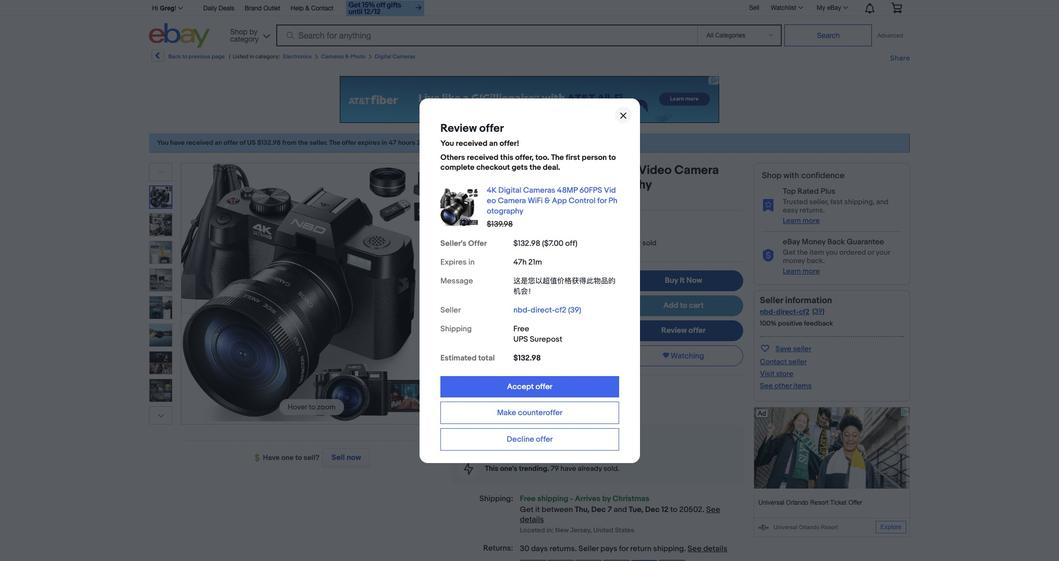 Task type: locate. For each thing, give the bounding box(es) containing it.
see down 20502 on the bottom of page
[[688, 544, 702, 554]]

review for review offer
[[661, 326, 687, 336]]

brand
[[245, 5, 262, 12]]

0 vertical spatial wifi
[[452, 178, 476, 192]]

your right or
[[876, 248, 890, 257]]

for down first
[[562, 178, 577, 192]]

1 horizontal spatial advertisement region
[[754, 407, 910, 537]]

allstate
[[570, 402, 597, 412]]

48mp down deal.
[[557, 185, 577, 195]]

digital inside 4k digital cameras 48mp 60fps video camera wifi & app control for photography
[[470, 163, 507, 178]]

see
[[760, 382, 773, 390], [706, 505, 720, 515], [688, 544, 702, 554]]

more than 10 available
[[553, 239, 626, 248]]

ph
[[608, 196, 617, 206]]

eo
[[487, 196, 496, 206]]

8
[[462, 197, 466, 206]]

direct-
[[530, 305, 555, 315], [776, 308, 799, 316]]

1 horizontal spatial details
[[703, 544, 727, 554]]

1 horizontal spatial dec
[[645, 505, 660, 515]]

estimated
[[440, 353, 476, 363]]

0 horizontal spatial available
[[519, 384, 551, 394]]

60fps
[[599, 163, 636, 178], [579, 185, 602, 195]]

ebay right my
[[827, 4, 841, 11]]

nbd-direct-cf2 (39) link
[[513, 305, 581, 315]]

1 learn more link from the top
[[783, 216, 820, 225]]

1 horizontal spatial from
[[551, 402, 568, 412]]

learn
[[783, 216, 801, 225], [783, 267, 801, 276]]

60fps up vid
[[599, 163, 636, 178]]

cf2 left (
[[799, 308, 810, 316]]

christmas
[[613, 494, 650, 504]]

app inside 4k digital cameras 48mp 60fps video camera wifi & app control for photography
[[490, 178, 514, 192]]

)
[[823, 307, 825, 316]]

100%
[[760, 319, 777, 328]]

in
[[250, 53, 254, 60], [382, 139, 387, 147], [520, 139, 525, 147], [497, 197, 503, 206], [468, 257, 474, 267], [577, 292, 583, 302], [598, 292, 604, 302]]

1 vertical spatial advertisement region
[[754, 407, 910, 537]]

estimated total
[[440, 353, 495, 363]]

60fps left vid
[[579, 185, 602, 195]]

with details__icon image for ebay money back guarantee
[[762, 249, 775, 262]]

0 vertical spatial get
[[783, 248, 796, 257]]

$99+
[[536, 302, 555, 312]]

1 horizontal spatial see
[[706, 505, 720, 515]]

the
[[329, 139, 340, 147], [551, 152, 564, 162]]

0 vertical spatial details
[[520, 515, 544, 525]]

cameras inside 4k digital cameras 48mp 60fps vid eo camera wifi & app control for ph otography $139.98
[[523, 185, 555, 195]]

0 vertical spatial -
[[599, 402, 602, 412]]

60fps inside 4k digital cameras 48mp 60fps vid eo camera wifi & app control for ph otography $139.98
[[579, 185, 602, 195]]

None submit
[[785, 24, 872, 46]]

$132.98 up 47h 21m
[[513, 238, 540, 248]]

4k
[[452, 163, 468, 178], [487, 185, 496, 195]]

dec left '7'
[[591, 505, 606, 515]]

1 vertical spatial contact
[[760, 358, 787, 366]]

visit store link
[[760, 370, 793, 378]]

get it between thu, dec 7 and tue, dec 12 to 20502 .
[[520, 505, 706, 515]]

offer inside button
[[535, 382, 552, 392]]

wifi inside 4k digital cameras 48mp 60fps vid eo camera wifi & app control for ph otography $139.98
[[528, 196, 543, 206]]

$132.98 right the of at the top of the page
[[257, 139, 281, 147]]

1 horizontal spatial 4k
[[487, 185, 496, 195]]

shipping up "discover" image
[[653, 544, 684, 554]]

0 vertical spatial back
[[168, 53, 181, 60]]

the inside review offer you received an offer! others received this offer, too. the first person to complete checkout gets the deal.
[[551, 152, 564, 162]]

0 horizontal spatial you
[[157, 139, 169, 147]]

0 horizontal spatial get
[[520, 505, 534, 515]]

7
[[608, 505, 612, 515]]

0 horizontal spatial contact
[[311, 5, 333, 12]]

an left the saved
[[489, 138, 498, 148]]

picture 4 of 12 image
[[150, 269, 172, 291]]

0 vertical spatial review
[[440, 122, 477, 135]]

0 vertical spatial the
[[329, 139, 340, 147]]

offer up the saved
[[479, 122, 504, 135]]

4k up eo
[[487, 185, 496, 195]]

message
[[440, 276, 473, 286]]

returns:
[[483, 544, 513, 554]]

daily deals link
[[203, 3, 234, 15]]

& right help
[[305, 5, 309, 12]]

you
[[826, 248, 838, 257]]

review offer alert
[[440, 122, 619, 172]]

have one to sell?
[[263, 453, 320, 462]]

digital cameras link
[[375, 53, 415, 60]]

1 horizontal spatial contact
[[760, 358, 787, 366]]

shipping up this one's trending. 79 have already sold.
[[548, 437, 576, 446]]

and inside top rated plus trusted seller, fast shipping, and easy returns. learn more
[[876, 198, 889, 206]]

1 horizontal spatial app
[[552, 196, 567, 206]]

watchlist link
[[765, 2, 808, 14]]

2 horizontal spatial see
[[760, 382, 773, 390]]

ebay up money
[[783, 237, 800, 247]]

1 vertical spatial camera
[[498, 196, 526, 206]]

add
[[663, 301, 678, 311]]

60fps inside 4k digital cameras 48mp 60fps video camera wifi & app control for photography
[[599, 163, 636, 178]]

picture 1 of 12 image
[[150, 187, 171, 208]]

$132.98 for $132.98
[[513, 353, 541, 363]]

1 horizontal spatial get
[[783, 248, 796, 257]]

returns. inside top rated plus trusted seller, fast shipping, and easy returns. learn more
[[800, 206, 825, 215]]

with details__icon image for this one's trending.
[[464, 463, 473, 475]]

direct- inside loading details dialog
[[530, 305, 555, 315]]

free ups surepost
[[513, 324, 562, 344]]

accept offer button
[[440, 376, 619, 397]]

with
[[784, 171, 799, 181], [557, 302, 571, 312]]

picture 8 of 12 image
[[150, 379, 172, 402]]

learn more link down easy
[[783, 216, 820, 225]]

control down 4k digital cameras 48mp 60fps video camera wifi & app control for photography
[[568, 196, 595, 206]]

| left listed
[[229, 53, 230, 60]]

your up "too."
[[527, 139, 540, 147]]

review offer button up watching button
[[624, 321, 744, 341]]

in right listed
[[250, 53, 254, 60]]

0 horizontal spatial 4k
[[452, 163, 468, 178]]

seller for seller information nbd-direct-cf2 ( 39 ) 100% positive feedback
[[760, 296, 783, 306]]

1 horizontal spatial wifi
[[528, 196, 543, 206]]

banner
[[149, 0, 910, 51]]

1 vertical spatial learn
[[783, 267, 801, 276]]

learn more link for money
[[783, 267, 820, 276]]

0 horizontal spatial cf2
[[555, 305, 566, 315]]

digital
[[375, 53, 391, 60], [470, 163, 507, 178], [498, 185, 521, 195]]

1 horizontal spatial sell
[[749, 4, 759, 11]]

review
[[440, 122, 477, 135], [453, 139, 474, 147], [661, 326, 687, 336]]

total
[[478, 353, 495, 363]]

1 vertical spatial your
[[876, 248, 890, 257]]

0 horizontal spatial |
[[229, 53, 230, 60]]

| right mins.
[[446, 139, 447, 147]]

cf2 down if
[[555, 305, 566, 315]]

. up "discover" image
[[684, 544, 686, 554]]

offer up plan
[[535, 382, 552, 392]]

control inside 4k digital cameras 48mp 60fps vid eo camera wifi & app control for ph otography $139.98
[[568, 196, 595, 206]]

loading details dialog
[[0, 0, 1059, 561]]

0 vertical spatial more
[[803, 216, 820, 225]]

48mp down first
[[564, 163, 596, 178]]

& right '24'
[[544, 196, 550, 206]]

0 vertical spatial advertisement region
[[340, 76, 719, 123]]

0 vertical spatial and
[[876, 198, 889, 206]]

banner containing sell
[[149, 0, 910, 51]]

watching button
[[624, 346, 744, 366]]

0 vertical spatial for
[[562, 178, 577, 192]]

ebay inside ebay money back guarantee get the item you ordered or your money back. learn more
[[783, 237, 800, 247]]

1 vertical spatial for
[[597, 196, 607, 206]]

| left the saved
[[494, 139, 496, 147]]

& up watched
[[478, 178, 488, 192]]

cameras up '24'
[[523, 185, 555, 195]]

from left seller.
[[282, 139, 297, 147]]

0 horizontal spatial an
[[215, 139, 222, 147]]

$132.98 down "ups"
[[513, 353, 541, 363]]

0 horizontal spatial from
[[282, 139, 297, 147]]

cameras
[[321, 53, 344, 60], [392, 53, 415, 60], [510, 163, 561, 178], [523, 185, 555, 195]]

camera up otography
[[498, 196, 526, 206]]

tue,
[[629, 505, 643, 515]]

dec
[[591, 505, 606, 515], [645, 505, 660, 515]]

1 horizontal spatial hours
[[541, 197, 560, 206]]

0 vertical spatial see details link
[[520, 505, 720, 525]]

2-year protection plan from allstate - $10.99
[[472, 402, 627, 412]]

0 horizontal spatial control
[[516, 178, 559, 192]]

free up "ups"
[[513, 324, 529, 334]]

to right person on the right top of the page
[[608, 152, 616, 162]]

0 horizontal spatial and
[[578, 437, 590, 446]]

you inside review offer you received an offer! others received this offer, too. the first person to complete checkout gets the deal.
[[440, 138, 454, 148]]

($7.00
[[542, 238, 563, 248]]

seller inside seller information nbd-direct-cf2 ( 39 ) 100% positive feedback
[[760, 296, 783, 306]]

with details__icon image left money
[[762, 249, 775, 262]]

back to previous page
[[168, 53, 225, 60]]

save
[[776, 345, 792, 353]]

0 vertical spatial $139.98
[[487, 219, 513, 229]]

daily deals
[[203, 5, 234, 12]]

decline offer
[[506, 434, 553, 444]]

with details__icon image left this
[[464, 463, 473, 475]]

for inside 4k digital cameras 48mp 60fps video camera wifi & app control for photography
[[562, 178, 577, 192]]

& inside account navigation
[[305, 5, 309, 12]]

0 horizontal spatial wifi
[[452, 178, 476, 192]]

with details__icon image
[[762, 199, 775, 212], [762, 249, 775, 262], [463, 437, 473, 447], [464, 463, 473, 475]]

1 horizontal spatial for
[[597, 196, 607, 206]]

seller for save
[[793, 345, 811, 353]]

learn more link
[[783, 216, 820, 225], [783, 267, 820, 276]]

for up master card image
[[619, 544, 628, 554]]

1 vertical spatial with
[[557, 302, 571, 312]]

- left $10.99
[[599, 402, 602, 412]]

1 vertical spatial back
[[827, 237, 845, 247]]

return
[[630, 544, 652, 554]]

1 horizontal spatial 79
[[633, 239, 641, 248]]

free up it
[[520, 494, 536, 504]]

sell inside account navigation
[[749, 4, 759, 11]]

contact inside contact seller visit store see other items
[[760, 358, 787, 366]]

more down seller,
[[803, 216, 820, 225]]

other
[[775, 382, 792, 390]]

60fps for video
[[599, 163, 636, 178]]

0 vertical spatial 60fps
[[599, 163, 636, 178]]

decline offer button
[[440, 428, 619, 451]]

back
[[168, 53, 181, 60], [827, 237, 845, 247]]

1 vertical spatial sell
[[331, 453, 345, 463]]

. right 12
[[703, 505, 705, 515]]

shipping:
[[480, 494, 513, 504]]

located in: new jersey, united states
[[520, 526, 634, 535]]

back inside ebay money back guarantee get the item you ordered or your money back. learn more
[[827, 237, 845, 247]]

1 horizontal spatial camera
[[675, 163, 719, 178]]

seller inside loading details dialog
[[440, 305, 461, 315]]

$132.98 for $132.98 ($7.00 off)
[[513, 238, 540, 248]]

available up plan
[[519, 384, 551, 394]]

in inside dialog
[[468, 257, 474, 267]]

digital for 4k digital cameras 48mp 60fps video camera wifi & app control for photography
[[470, 163, 507, 178]]

nbd-direct-cf2 link
[[760, 308, 810, 316]]

0 vertical spatial sell
[[749, 4, 759, 11]]

wifi inside 4k digital cameras 48mp 60fps video camera wifi & app control for photography
[[452, 178, 476, 192]]

learn down easy
[[783, 216, 801, 225]]

48mp inside 4k digital cameras 48mp 60fps vid eo camera wifi & app control for ph otography $139.98
[[557, 185, 577, 195]]

see details link up states at the right of page
[[520, 505, 720, 525]]

48mp inside 4k digital cameras 48mp 60fps video camera wifi & app control for photography
[[564, 163, 596, 178]]

39 link
[[814, 307, 823, 316]]

direct- down interest at bottom
[[530, 305, 555, 315]]

Quantity: text field
[[520, 235, 543, 252]]

1 horizontal spatial control
[[568, 196, 595, 206]]

review offer
[[661, 326, 706, 336]]

nbd- up 100% on the right bottom
[[760, 308, 776, 316]]

shop
[[762, 171, 782, 181]]

seller for contact
[[789, 358, 807, 366]]

for left ph
[[597, 196, 607, 206]]

it
[[680, 276, 685, 286]]

paypal image
[[520, 560, 546, 561]]

$139.98 up if
[[533, 271, 578, 287]]

shipping up between
[[537, 494, 568, 504]]

1 vertical spatial review offer button
[[624, 321, 744, 341]]

accept
[[507, 382, 534, 392]]

my ebay link
[[811, 2, 853, 14]]

1 horizontal spatial an
[[489, 138, 498, 148]]

see details link down 20502 on the bottom of page
[[688, 544, 727, 554]]

0 horizontal spatial advertisement region
[[340, 76, 719, 123]]

save seller
[[776, 345, 811, 353]]

back up you
[[827, 237, 845, 247]]

digital up 8 watched in the last 24 hours
[[498, 185, 521, 195]]

seller inside button
[[793, 345, 811, 353]]

2 vertical spatial review
[[661, 326, 687, 336]]

offer right "easy."
[[536, 434, 553, 444]]

outlet
[[263, 5, 280, 12]]

with details__icon image left breathe
[[463, 437, 473, 447]]

2 more from the top
[[803, 267, 820, 276]]

learn more link for rated
[[783, 216, 820, 225]]

your inside ebay money back guarantee get the item you ordered or your money back. learn more
[[876, 248, 890, 257]]

2 vertical spatial and
[[614, 505, 627, 515]]

states
[[615, 526, 634, 535]]

with details__icon image for top rated plus
[[762, 199, 775, 212]]

confidence
[[801, 171, 845, 181]]

hours left 21
[[398, 139, 415, 147]]

4k inside 4k digital cameras 48mp 60fps video camera wifi & app control for photography
[[452, 163, 468, 178]]

digital right photo
[[375, 53, 391, 60]]

1 horizontal spatial your
[[876, 248, 890, 257]]

1 vertical spatial us
[[513, 271, 530, 287]]

0 horizontal spatial seller
[[440, 305, 461, 315]]

2 learn more link from the top
[[783, 267, 820, 276]]

cameras inside 4k digital cameras 48mp 60fps video camera wifi & app control for photography
[[510, 163, 561, 178]]

1 vertical spatial $139.98
[[533, 271, 578, 287]]

1 more from the top
[[803, 216, 820, 225]]

surepost
[[530, 334, 562, 344]]

seller up visa image
[[579, 544, 599, 554]]

0 horizontal spatial $139.98
[[487, 219, 513, 229]]

discover image
[[659, 560, 685, 561]]

0 horizontal spatial direct-
[[530, 305, 555, 315]]

10
[[588, 239, 595, 248]]

offer inside "button"
[[536, 434, 553, 444]]

camera right the video
[[675, 163, 719, 178]]

your shopping cart image
[[891, 3, 903, 13]]

2 vertical spatial for
[[619, 544, 628, 554]]

4k for 4k digital cameras 48mp 60fps video camera wifi & app control for photography
[[452, 163, 468, 178]]

39
[[814, 307, 823, 316]]

one's
[[500, 464, 517, 473]]

digital inside 4k digital cameras 48mp 60fps vid eo camera wifi & app control for ph otography $139.98
[[498, 185, 521, 195]]

contact
[[311, 5, 333, 12], [760, 358, 787, 366]]

picture 7 of 12 image
[[150, 352, 172, 374]]

0 horizontal spatial review offer button
[[453, 139, 490, 147]]

0 vertical spatial see
[[760, 382, 773, 390]]

easy.
[[513, 437, 530, 446]]

others
[[440, 152, 465, 162]]

in left 47
[[382, 139, 387, 147]]

sell left the now
[[331, 453, 345, 463]]

app right '24'
[[552, 196, 567, 206]]

more down back.
[[803, 267, 820, 276]]

us right the of at the top of the page
[[247, 139, 256, 147]]

google pay image
[[548, 560, 574, 561]]

4k inside 4k digital cameras 48mp 60fps vid eo camera wifi & app control for ph otography $139.98
[[487, 185, 496, 195]]

79 left sold
[[633, 239, 641, 248]]

an inside review offer you received an offer! others received this offer, too. the first person to complete checkout gets the deal.
[[489, 138, 498, 148]]

available right 10
[[597, 239, 626, 248]]

2 vertical spatial digital
[[498, 185, 521, 195]]

and up already
[[578, 437, 590, 446]]

in:
[[547, 526, 554, 535]]

sell left 'watchlist'
[[749, 4, 759, 11]]

0 vertical spatial seller
[[793, 345, 811, 353]]

seller up shipping
[[440, 305, 461, 315]]

0 horizontal spatial nbd-
[[513, 305, 530, 315]]

cf2 inside loading details dialog
[[555, 305, 566, 315]]

the left item
[[797, 248, 808, 257]]

it
[[535, 505, 540, 515]]

see down visit
[[760, 382, 773, 390]]

additional service available
[[452, 384, 551, 394]]

learn more link down money
[[783, 267, 820, 276]]

deals
[[219, 5, 234, 12]]

0 horizontal spatial -
[[570, 494, 573, 504]]

1 vertical spatial $132.98
[[513, 238, 540, 248]]

picture 3 of 12 image
[[150, 241, 172, 264]]

and right shipping,
[[876, 198, 889, 206]]

from right plan
[[551, 402, 568, 412]]

nbd- down no
[[513, 305, 530, 315]]

0 vertical spatial learn
[[783, 216, 801, 225]]

1 vertical spatial more
[[803, 267, 820, 276]]

make counteroffer
[[497, 408, 562, 418]]

1 learn from the top
[[783, 216, 801, 225]]

review offer button up 'others'
[[453, 139, 490, 147]]

1 horizontal spatial returns.
[[800, 206, 825, 215]]

checkout
[[476, 162, 510, 172]]

4k down 'others'
[[452, 163, 468, 178]]

0 horizontal spatial your
[[527, 139, 540, 147]]

advertisement region
[[340, 76, 719, 123], [754, 407, 910, 537]]

79 right trending. on the bottom of page
[[551, 464, 559, 473]]

free inside free ups surepost
[[513, 324, 529, 334]]

review inside review offer you received an offer! others received this offer, too. the first person to complete checkout gets the deal.
[[440, 122, 477, 135]]

visa image
[[576, 560, 602, 561]]

and right '7'
[[614, 505, 627, 515]]

1 horizontal spatial direct-
[[776, 308, 799, 316]]

see right 20502 on the bottom of page
[[706, 505, 720, 515]]

1 horizontal spatial ebay
[[827, 4, 841, 11]]

the for have
[[329, 139, 340, 147]]

this
[[485, 464, 499, 473]]

这是您以超值价格获得此物品的 机会！
[[513, 276, 615, 296]]

79 sold
[[633, 239, 657, 248]]

1 vertical spatial the
[[551, 152, 564, 162]]

2 horizontal spatial for
[[619, 544, 628, 554]]

60fps for vid
[[579, 185, 602, 195]]

digital for 4k digital cameras 48mp 60fps vid eo camera wifi & app control for ph otography $139.98
[[498, 185, 521, 195]]

direct- up positive
[[776, 308, 799, 316]]

48mp for for
[[564, 163, 596, 178]]

an left the of at the top of the page
[[215, 139, 222, 147]]

nbd- inside seller information nbd-direct-cf2 ( 39 ) 100% positive feedback
[[760, 308, 776, 316]]

seller inside contact seller visit store see other items
[[789, 358, 807, 366]]

to right 12
[[670, 505, 678, 515]]

returns
[[550, 544, 575, 554]]

0 vertical spatial available
[[597, 239, 626, 248]]

.
[[703, 505, 705, 515], [575, 544, 577, 554], [684, 544, 686, 554]]

2 learn from the top
[[783, 267, 801, 276]]

$139.98 down otography
[[487, 219, 513, 229]]

0 vertical spatial shipping
[[548, 437, 576, 446]]

0 vertical spatial free
[[513, 324, 529, 334]]

sold
[[642, 239, 657, 248]]

us $139.98
[[513, 271, 578, 287]]

with details__icon image for breathe easy.
[[463, 437, 473, 447]]

you have received an offer of us $132.98 from the seller. the offer expires in 47 hours 21 mins. | review offer | saved in your
[[157, 139, 542, 147]]



Task type: vqa. For each thing, say whether or not it's contained in the screenshot.
SELL NOW Link at the left of page
yes



Task type: describe. For each thing, give the bounding box(es) containing it.
offer left the saved
[[476, 139, 490, 147]]

deal.
[[543, 162, 560, 172]]

my ebay
[[817, 4, 841, 11]]

picture 5 of 12 image
[[150, 297, 172, 319]]

on
[[526, 302, 535, 312]]

quantity:
[[480, 238, 513, 248]]

help
[[291, 5, 304, 12]]

offer inside review offer you received an offer! others received this offer, too. the first person to complete checkout gets the deal.
[[479, 122, 504, 135]]

free for ups
[[513, 324, 529, 334]]

details inside see details
[[520, 515, 544, 525]]

video
[[638, 163, 672, 178]]

thu,
[[575, 505, 590, 515]]

0 horizontal spatial hours
[[398, 139, 415, 147]]

gets
[[511, 162, 528, 172]]

get an extra 15% off image
[[346, 1, 424, 16]]

no interest if paid in full in 6 mo on $99+ with paypal credit* link
[[513, 292, 610, 322]]

ebay money back guarantee get the item you ordered or your money back. learn more
[[783, 237, 890, 276]]

the left seller.
[[298, 139, 308, 147]]

counteroffer
[[518, 408, 562, 418]]

1 horizontal spatial us
[[513, 271, 530, 287]]

& left photo
[[345, 53, 349, 60]]

sell link
[[745, 4, 764, 11]]

1 vertical spatial details
[[703, 544, 727, 554]]

learn inside top rated plus trusted seller, fast shipping, and easy returns. learn more
[[783, 216, 801, 225]]

help & contact
[[291, 5, 333, 12]]

in right eo
[[497, 197, 503, 206]]

1 vertical spatial available
[[519, 384, 551, 394]]

guarantee
[[847, 237, 884, 247]]

american express image
[[631, 560, 657, 561]]

account navigation
[[149, 0, 910, 18]]

1 horizontal spatial .
[[684, 544, 686, 554]]

camera inside 4k digital cameras 48mp 60fps vid eo camera wifi & app control for ph otography $139.98
[[498, 196, 526, 206]]

1 vertical spatial have
[[561, 464, 576, 473]]

top rated plus trusted seller, fast shipping, and easy returns. learn more
[[783, 187, 889, 225]]

1 horizontal spatial and
[[614, 505, 627, 515]]

2 vertical spatial see
[[688, 544, 702, 554]]

这是您以超值价格获得此物品的
[[513, 276, 615, 286]]

buy it now
[[665, 276, 702, 286]]

sell for sell
[[749, 4, 759, 11]]

my
[[817, 4, 825, 11]]

0 vertical spatial review offer button
[[453, 139, 490, 147]]

with inside no interest if paid in full in 6 mo on $99+ with paypal credit*
[[557, 302, 571, 312]]

rated
[[798, 187, 819, 197]]

picture 6 of 12 image
[[150, 324, 172, 347]]

master card image
[[603, 560, 630, 561]]

picture 2 of 12 image
[[150, 214, 172, 236]]

1 vertical spatial free
[[531, 437, 546, 446]]

arrives
[[575, 494, 601, 504]]

cart
[[689, 301, 704, 311]]

if
[[554, 292, 558, 302]]

1 vertical spatial review
[[453, 139, 474, 147]]

1 vertical spatial returns.
[[592, 437, 617, 446]]

offer down cart
[[689, 326, 706, 336]]

2 horizontal spatial .
[[703, 505, 705, 515]]

the for offer
[[551, 152, 564, 162]]

sell for sell now
[[331, 453, 345, 463]]

& inside 4k digital cameras 48mp 60fps video camera wifi & app control for photography
[[478, 178, 488, 192]]

interest
[[525, 292, 552, 302]]

0 vertical spatial digital
[[375, 53, 391, 60]]

help & contact link
[[291, 3, 333, 15]]

expires
[[440, 257, 466, 267]]

in left full
[[577, 292, 583, 302]]

1 vertical spatial see details link
[[688, 544, 727, 554]]

now
[[347, 453, 361, 463]]

seller,
[[810, 198, 829, 206]]

to inside review offer you received an offer! others received this offer, too. the first person to complete checkout gets the deal.
[[608, 152, 616, 162]]

seller.
[[310, 139, 328, 147]]

1 vertical spatial -
[[570, 494, 573, 504]]

credit*
[[513, 312, 538, 322]]

easy
[[783, 206, 798, 215]]

in left 6
[[598, 292, 604, 302]]

1 vertical spatial and
[[578, 437, 590, 446]]

the inside review offer you received an offer! others received this offer, too. the first person to complete checkout gets the deal.
[[529, 162, 541, 172]]

47h 21m
[[513, 257, 542, 267]]

daily
[[203, 5, 217, 12]]

more inside ebay money back guarantee get the item you ordered or your money back. learn more
[[803, 267, 820, 276]]

off)
[[565, 238, 577, 248]]

received up 'others'
[[456, 138, 487, 148]]

2 dec from the left
[[645, 505, 660, 515]]

service
[[491, 384, 517, 394]]

app inside 4k digital cameras 48mp 60fps vid eo camera wifi & app control for ph otography $139.98
[[552, 196, 567, 206]]

0 vertical spatial $132.98
[[257, 139, 281, 147]]

item
[[810, 248, 824, 257]]

shipping
[[440, 324, 472, 334]]

1 vertical spatial hours
[[541, 197, 560, 206]]

visit
[[760, 370, 775, 378]]

condition:
[[476, 220, 513, 230]]

1 vertical spatial from
[[551, 402, 568, 412]]

2 vertical spatial shipping
[[653, 544, 684, 554]]

seller for seller
[[440, 305, 461, 315]]

cameras left photo
[[321, 53, 344, 60]]

shop with confidence
[[762, 171, 845, 181]]

more
[[553, 239, 571, 248]]

full
[[585, 292, 596, 302]]

offer left expires
[[342, 139, 356, 147]]

control inside 4k digital cameras 48mp 60fps video camera wifi & app control for photography
[[516, 178, 559, 192]]

0 horizontal spatial back
[[168, 53, 181, 60]]

between
[[542, 505, 573, 515]]

30 days returns . seller pays for return shipping . see details
[[520, 544, 727, 554]]

24
[[531, 197, 540, 206]]

ebay inside the my ebay link
[[827, 4, 841, 11]]

review for review offer you received an offer! others received this offer, too. the first person to complete checkout gets the deal.
[[440, 122, 477, 135]]

save seller button
[[760, 342, 811, 354]]

1 horizontal spatial seller
[[579, 544, 599, 554]]

camera inside 4k digital cameras 48mp 60fps video camera wifi & app control for photography
[[675, 163, 719, 178]]

contact inside account navigation
[[311, 5, 333, 12]]

see inside contact seller visit store see other items
[[760, 382, 773, 390]]

cameras right photo
[[392, 53, 415, 60]]

0 horizontal spatial us
[[247, 139, 256, 147]]

0 vertical spatial with
[[784, 171, 799, 181]]

dollar sign image
[[255, 454, 263, 462]]

0 horizontal spatial have
[[170, 139, 185, 147]]

person
[[582, 152, 607, 162]]

& inside 4k digital cameras 48mp 60fps vid eo camera wifi & app control for ph otography $139.98
[[544, 196, 550, 206]]

$10.99
[[603, 402, 627, 412]]

brand outlet link
[[245, 3, 280, 15]]

sold.
[[604, 464, 619, 473]]

received left the of at the top of the page
[[186, 139, 213, 147]]

0 horizontal spatial 79
[[551, 464, 559, 473]]

breathe
[[485, 437, 511, 446]]

2 horizontal spatial |
[[494, 139, 496, 147]]

money
[[802, 237, 826, 247]]

page
[[212, 53, 225, 60]]

received left this
[[467, 152, 498, 162]]

electronics
[[283, 53, 312, 60]]

4k digital cameras 48mp 60fps video camera wifi & app control for photography - picture 1 of 12 image
[[181, 164, 442, 422]]

4k for 4k digital cameras 48mp 60fps vid eo camera wifi & app control for ph otography $139.98
[[487, 185, 496, 195]]

1 vertical spatial shipping
[[537, 494, 568, 504]]

1 horizontal spatial -
[[599, 402, 602, 412]]

0 horizontal spatial .
[[575, 544, 577, 554]]

none submit inside banner
[[785, 24, 872, 46]]

direct- inside seller information nbd-direct-cf2 ( 39 ) 100% positive feedback
[[776, 308, 799, 316]]

electronics link
[[283, 53, 312, 60]]

see inside see details
[[706, 505, 720, 515]]

6
[[605, 292, 610, 302]]

to right "one"
[[295, 453, 302, 462]]

share button
[[890, 53, 910, 63]]

located
[[520, 526, 545, 535]]

offer left the of at the top of the page
[[224, 139, 238, 147]]

otography
[[487, 206, 523, 216]]

free shipping - arrives by christmas
[[520, 494, 650, 504]]

this one's trending. 79 have already sold.
[[485, 464, 619, 473]]

year
[[478, 402, 493, 412]]

more inside top rated plus trusted seller, fast shipping, and easy returns. learn more
[[803, 216, 820, 225]]

to left cart
[[680, 301, 687, 311]]

get inside ebay money back guarantee get the item you ordered or your money back. learn more
[[783, 248, 796, 257]]

free for shipping
[[520, 494, 536, 504]]

$139.98 inside 4k digital cameras 48mp 60fps vid eo camera wifi & app control for ph otography $139.98
[[487, 219, 513, 229]]

cf2 inside seller information nbd-direct-cf2 ( 39 ) 100% positive feedback
[[799, 308, 810, 316]]

nbd- inside loading details dialog
[[513, 305, 530, 315]]

back to previous page link
[[151, 50, 225, 66]]

make counteroffer button
[[440, 402, 619, 424]]

| listed in category:
[[229, 53, 280, 60]]

the up otography
[[505, 197, 516, 206]]

of
[[240, 139, 246, 147]]

have
[[263, 453, 280, 462]]

in right the offer!
[[520, 139, 525, 147]]

information
[[785, 296, 832, 306]]

photography
[[580, 178, 652, 192]]

no interest if paid in full in 6 mo on $99+ with paypal credit*
[[513, 292, 610, 322]]

for inside 4k digital cameras 48mp 60fps vid eo camera wifi & app control for ph otography $139.98
[[597, 196, 607, 206]]

store
[[776, 370, 793, 378]]

1 horizontal spatial |
[[446, 139, 447, 147]]

back.
[[807, 256, 825, 265]]

jersey,
[[570, 526, 592, 535]]

1 dec from the left
[[591, 505, 606, 515]]

no
[[513, 292, 523, 302]]

the inside ebay money back guarantee get the item you ordered or your money back. learn more
[[797, 248, 808, 257]]

this
[[500, 152, 513, 162]]

now
[[687, 276, 702, 286]]

plus
[[821, 187, 836, 197]]

add to cart link
[[624, 296, 744, 316]]

learn inside ebay money back guarantee get the item you ordered or your money back. learn more
[[783, 267, 801, 276]]

buy it now link
[[624, 271, 744, 291]]

ups
[[513, 334, 528, 344]]

48mp for control
[[557, 185, 577, 195]]

pays
[[600, 544, 617, 554]]

to left previous
[[182, 53, 187, 60]]

$132.98 ($7.00 off)
[[513, 238, 577, 248]]

30
[[520, 544, 529, 554]]



